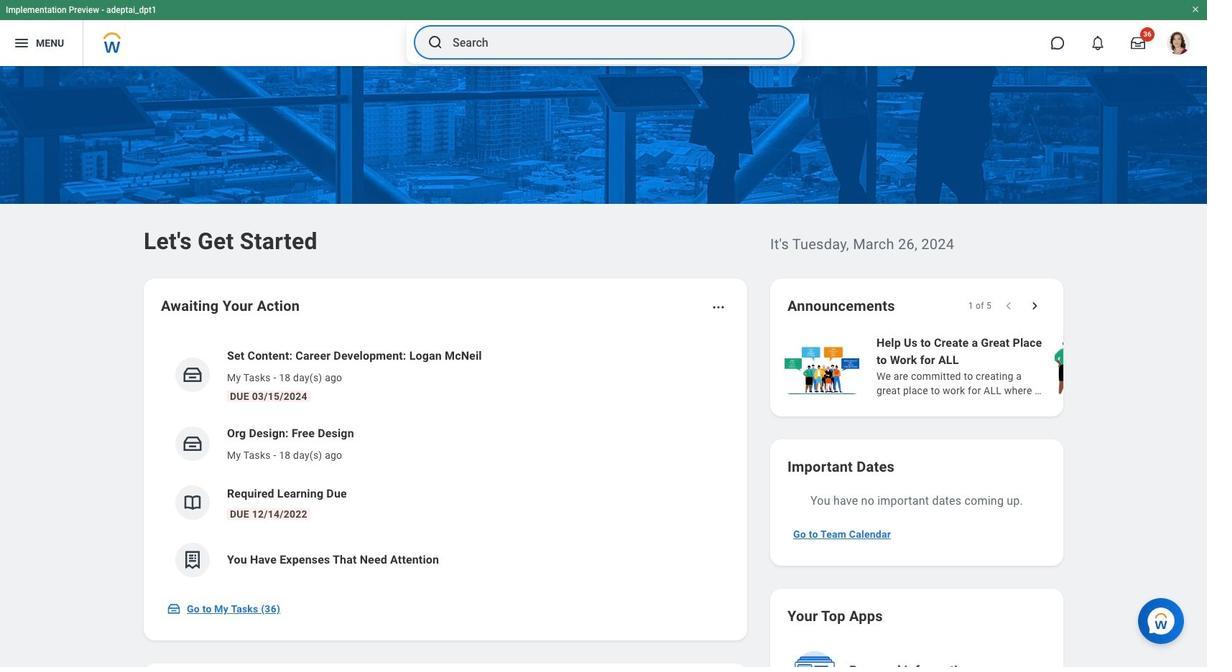 Task type: vqa. For each thing, say whether or not it's contained in the screenshot.
- within the MENU banner
no



Task type: locate. For each thing, give the bounding box(es) containing it.
inbox image
[[182, 364, 203, 386], [182, 433, 203, 455]]

banner
[[0, 0, 1208, 66]]

1 horizontal spatial list
[[782, 334, 1208, 400]]

profile logan mcneil image
[[1167, 32, 1190, 58]]

chevron left small image
[[1002, 299, 1016, 313]]

inbox image
[[167, 602, 181, 617]]

status
[[969, 300, 992, 312]]

2 inbox image from the top
[[182, 433, 203, 455]]

main content
[[0, 66, 1208, 668]]

close environment banner image
[[1192, 5, 1200, 14]]

notifications large image
[[1091, 36, 1106, 50]]

0 vertical spatial inbox image
[[182, 364, 203, 386]]

book open image
[[182, 492, 203, 514]]

inbox large image
[[1131, 36, 1146, 50]]

list
[[782, 334, 1208, 400], [161, 336, 730, 589]]

None search field
[[407, 21, 802, 64]]

dashboard expenses image
[[182, 550, 203, 571]]

1 vertical spatial inbox image
[[182, 433, 203, 455]]



Task type: describe. For each thing, give the bounding box(es) containing it.
0 horizontal spatial list
[[161, 336, 730, 589]]

search image
[[427, 34, 444, 51]]

1 inbox image from the top
[[182, 364, 203, 386]]

chevron right small image
[[1028, 299, 1042, 313]]

justify image
[[13, 35, 30, 52]]

Search Workday  search field
[[453, 27, 765, 58]]



